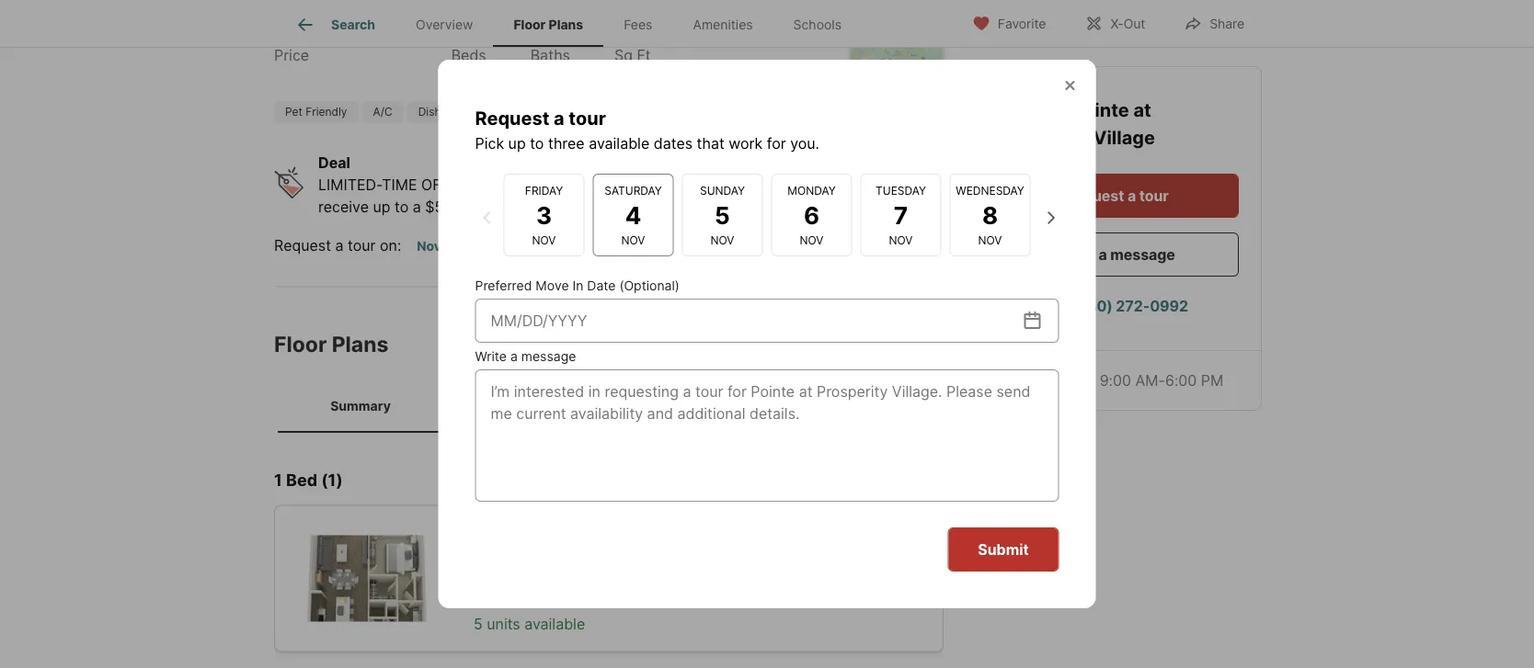 Task type: locate. For each thing, give the bounding box(es) containing it.
1 bed (1) down summary tab
[[274, 470, 343, 490]]

5 left units
[[474, 615, 483, 633]]

0 vertical spatial message
[[1111, 246, 1176, 264]]

2 horizontal spatial 5
[[715, 201, 730, 230]]

preferred
[[475, 278, 532, 294]]

1 horizontal spatial dates
[[753, 238, 788, 253]]

tour left on:
[[348, 237, 376, 255]]

price
[[274, 46, 309, 64]]

up
[[508, 134, 526, 152], [373, 198, 391, 216]]

Preferred Move In Date (Optional) text field
[[491, 310, 1022, 332]]

1 horizontal spatial 5
[[595, 239, 603, 254]]

message for write a message
[[521, 349, 576, 364]]

floor plans up baths
[[514, 17, 583, 32]]

0 horizontal spatial to
[[395, 198, 409, 216]]

6 up (optional)
[[670, 239, 679, 254]]

2 left "(5)"
[[664, 399, 672, 414]]

nov up 'preferred move in date (optional)'
[[568, 239, 592, 254]]

5 inside 'button'
[[595, 239, 603, 254]]

2 horizontal spatial request
[[1066, 187, 1125, 205]]

2 horizontal spatial •
[[694, 237, 703, 255]]

1- inside "1-2 baths"
[[531, 18, 550, 44]]

nov down monday
[[800, 233, 824, 247]]

0 horizontal spatial in
[[530, 105, 540, 119]]

0 horizontal spatial •
[[544, 237, 552, 255]]

3 inside 'nov 3' 'button'
[[444, 239, 453, 254]]

in
[[530, 105, 540, 119], [573, 278, 584, 294]]

bed for 1 bed (1) tab
[[510, 399, 534, 414]]

a right the send
[[1099, 246, 1108, 264]]

map entry image
[[851, 0, 943, 69]]

kingsbury image
[[305, 536, 430, 622]]

plans up summary on the left
[[332, 332, 389, 357]]

schools
[[794, 17, 842, 32]]

rates
[[698, 176, 733, 194]]

1 horizontal spatial available
[[589, 134, 650, 152]]

$500
[[425, 198, 462, 216]]

1- up baths
[[531, 18, 550, 44]]

0 horizontal spatial (1)
[[321, 470, 343, 490]]

1 bed (1) down write a message
[[500, 399, 553, 414]]

up right pick
[[508, 134, 526, 152]]

5 inside 'button'
[[474, 615, 483, 633]]

0 vertical spatial up
[[508, 134, 526, 152]]

advantage
[[513, 176, 587, 194]]

garbage
[[590, 105, 635, 119]]

tab list
[[274, 0, 877, 47], [274, 380, 944, 433]]

up inside the request a tour pick up to three available dates that work for you.
[[508, 134, 526, 152]]

overview
[[416, 17, 473, 32]]

0 horizontal spatial 1-
[[451, 18, 472, 44]]

1 vertical spatial to
[[395, 198, 409, 216]]

3 • from the left
[[694, 237, 703, 255]]

nov 4 button
[[484, 236, 537, 257]]

bed
[[510, 399, 534, 414], [675, 399, 699, 414], [841, 399, 865, 414], [286, 470, 318, 490]]

0 horizontal spatial 5
[[474, 615, 483, 633]]

1 vertical spatial floor
[[274, 332, 327, 357]]

unit
[[543, 105, 564, 119]]

floor plans up summary on the left
[[274, 332, 389, 357]]

5 down sunday
[[715, 201, 730, 230]]

1 vertical spatial tour
[[1140, 187, 1169, 205]]

message
[[1111, 246, 1176, 264], [521, 349, 576, 364]]

3 down friday
[[536, 201, 552, 230]]

6:00
[[1166, 372, 1197, 390]]

overview tab
[[396, 3, 494, 47]]

request inside the request a tour pick up to three available dates that work for you.
[[475, 107, 550, 130]]

saturday 4 nov
[[605, 184, 662, 247]]

1 bed (1) tab
[[443, 384, 609, 429]]

0 horizontal spatial tour
[[348, 237, 376, 255]]

• left nov 5
[[544, 237, 552, 255]]

nov inside saturday 4 nov
[[622, 233, 645, 247]]

and
[[737, 176, 763, 194]]

6 inside "button"
[[670, 239, 679, 254]]

0 horizontal spatial 1
[[274, 470, 282, 490]]

• right nov 5
[[619, 237, 627, 255]]

0 horizontal spatial request
[[274, 237, 331, 255]]

tour
[[569, 107, 606, 130], [1140, 187, 1169, 205], [348, 237, 376, 255]]

plans inside 'tab'
[[549, 17, 583, 32]]

more dates
[[718, 238, 788, 253]]

2 • from the left
[[619, 237, 627, 255]]

tour down village
[[1140, 187, 1169, 205]]

0 vertical spatial dates
[[654, 134, 693, 152]]

bed inside 1 bed (1) tab
[[510, 399, 534, 414]]

(1) down summary tab
[[321, 470, 343, 490]]

0 vertical spatial 1
[[500, 399, 506, 414]]

nov down sunday
[[711, 233, 735, 247]]

nov 4
[[492, 239, 528, 254]]

units
[[487, 615, 521, 633]]

4 down card
[[520, 239, 528, 254]]

4 for nov
[[520, 239, 528, 254]]

floor inside floor plans 'tab'
[[514, 17, 546, 32]]

1 horizontal spatial 6
[[804, 201, 820, 230]]

1 vertical spatial dates
[[753, 238, 788, 253]]

4
[[625, 201, 642, 230], [520, 239, 528, 254]]

3 down $500
[[444, 239, 453, 254]]

272-
[[1116, 297, 1150, 315]]

plans
[[549, 17, 583, 32], [332, 332, 389, 357]]

today:
[[1052, 372, 1096, 390]]

available right units
[[525, 615, 585, 633]]

5 up date
[[595, 239, 603, 254]]

1 horizontal spatial plans
[[549, 17, 583, 32]]

available down garbage
[[589, 134, 650, 152]]

nov right on:
[[417, 239, 442, 254]]

prosperity
[[996, 127, 1089, 149]]

2
[[550, 18, 564, 44], [664, 399, 672, 414]]

0992
[[1150, 297, 1189, 315]]

bed inside 3 bed (2) tab
[[841, 399, 865, 414]]

receive
[[318, 198, 369, 216]]

3
[[472, 18, 486, 44], [536, 201, 552, 230], [444, 239, 453, 254], [829, 399, 837, 414]]

2 vertical spatial request
[[274, 237, 331, 255]]

1 vertical spatial available
[[525, 615, 585, 633]]

1 horizontal spatial in
[[573, 278, 584, 294]]

in left unit
[[530, 105, 540, 119]]

nov down 7 at the right top
[[889, 233, 913, 247]]

nov inside 'button'
[[417, 239, 442, 254]]

wednesday
[[956, 184, 1025, 197]]

4 for saturday
[[625, 201, 642, 230]]

out
[[1124, 16, 1146, 32]]

nov down 8
[[979, 233, 1002, 247]]

0 vertical spatial request
[[475, 107, 550, 130]]

1 horizontal spatial 1
[[500, 399, 506, 414]]

1 horizontal spatial to
[[530, 134, 544, 152]]

favorite
[[998, 16, 1047, 32]]

nov down previous image
[[492, 239, 517, 254]]

0 vertical spatial floor plans
[[514, 17, 583, 32]]

pointe at prosperity village
[[996, 99, 1156, 149]]

1 horizontal spatial request
[[475, 107, 550, 130]]

request inside request a tour button
[[1066, 187, 1125, 205]]

(1) down write a message
[[537, 399, 553, 414]]

message up 1 bed (1) tab
[[521, 349, 576, 364]]

1-2 baths
[[531, 18, 570, 64]]

0 vertical spatial available
[[589, 134, 650, 152]]

1 horizontal spatial •
[[619, 237, 627, 255]]

1 vertical spatial in
[[573, 278, 584, 294]]

message inside dialog
[[521, 349, 576, 364]]

0 vertical spatial (1)
[[537, 399, 553, 414]]

0 vertical spatial 5
[[715, 201, 730, 230]]

2 bed (5) tab
[[609, 384, 775, 429]]

0 vertical spatial 4
[[625, 201, 642, 230]]

request for request a tour on:
[[274, 237, 331, 255]]

to
[[530, 134, 544, 152], [395, 198, 409, 216]]

floor plans
[[514, 17, 583, 32], [274, 332, 389, 357]]

a up the three on the top left of page
[[554, 107, 565, 130]]

to left the three on the top left of page
[[530, 134, 544, 152]]

to down time
[[395, 198, 409, 216]]

bonus
[[848, 176, 891, 194]]

6 down monday
[[804, 201, 820, 230]]

0 vertical spatial 2
[[550, 18, 564, 44]]

nov inside "button"
[[643, 239, 667, 254]]

2 bed (5)
[[664, 399, 720, 414]]

a for request a tour on:
[[335, 237, 344, 255]]

1 bed (1)
[[500, 399, 553, 414], [274, 470, 343, 490]]

1 vertical spatial plans
[[332, 332, 389, 357]]

1 • from the left
[[544, 237, 552, 255]]

plans up baths
[[549, 17, 583, 32]]

a for write a message
[[511, 349, 518, 364]]

1 horizontal spatial up
[[508, 134, 526, 152]]

request down receive
[[274, 237, 331, 255]]

1-3 beds
[[451, 18, 486, 64]]

a for request a tour pick up to three available dates that work for you.
[[554, 107, 565, 130]]

1 tab list from the top
[[274, 0, 877, 47]]

summary
[[330, 399, 391, 414]]

1 horizontal spatial 2
[[664, 399, 672, 414]]

1 horizontal spatial 1 bed (1)
[[500, 399, 553, 414]]

a left $500
[[413, 198, 421, 216]]

x-out
[[1111, 16, 1146, 32]]

message up the 272-
[[1111, 246, 1176, 264]]

1 vertical spatial 1 bed (1)
[[274, 470, 343, 490]]

floor up baths
[[514, 17, 546, 32]]

1 horizontal spatial tour
[[569, 107, 606, 130]]

bed inside 2 bed (5) tab
[[675, 399, 699, 414]]

1 horizontal spatial floor
[[514, 17, 546, 32]]

tour for request a tour pick up to three available dates that work for you.
[[569, 107, 606, 130]]

1 vertical spatial message
[[521, 349, 576, 364]]

6 inside 'monday 6 nov'
[[804, 201, 820, 230]]

w/d
[[505, 105, 527, 119]]

fees tab
[[604, 3, 673, 47]]

4 inside saturday 4 nov
[[625, 201, 642, 230]]

3 bed (2) tab
[[775, 384, 940, 429]]

tour up the three on the top left of page
[[569, 107, 606, 130]]

0 horizontal spatial 6
[[670, 239, 679, 254]]

0 vertical spatial floor
[[514, 17, 546, 32]]

1,684
[[665, 18, 722, 44]]

preferred move in date (optional)
[[475, 278, 680, 294]]

nov inside button
[[492, 239, 517, 254]]

1 horizontal spatial 4
[[625, 201, 642, 230]]

1 horizontal spatial message
[[1111, 246, 1176, 264]]

message for send a message
[[1111, 246, 1176, 264]]

a down village
[[1128, 187, 1136, 205]]

pick
[[475, 134, 504, 152]]

2 horizontal spatial tour
[[1140, 187, 1169, 205]]

1 horizontal spatial floor plans
[[514, 17, 583, 32]]

1 vertical spatial up
[[373, 198, 391, 216]]

tour inside the request a tour pick up to three available dates that work for you.
[[569, 107, 606, 130]]

0 horizontal spatial dates
[[654, 134, 693, 152]]

2 up baths
[[550, 18, 564, 44]]

9:00
[[1100, 372, 1132, 390]]

(1) inside 1 bed (1) tab
[[537, 399, 553, 414]]

in left date
[[573, 278, 584, 294]]

nov inside 'button'
[[568, 239, 592, 254]]

share
[[1210, 16, 1245, 32]]

a inside the request a tour pick up to three available dates that work for you.
[[554, 107, 565, 130]]

0 horizontal spatial 2
[[550, 18, 564, 44]]

a down receive
[[335, 237, 344, 255]]

floor up summary tab
[[274, 332, 327, 357]]

dates right more
[[753, 238, 788, 253]]

2 tab list from the top
[[274, 380, 944, 433]]

0 vertical spatial in
[[530, 105, 540, 119]]

(1)
[[537, 399, 553, 414], [321, 470, 343, 490]]

1 vertical spatial tab list
[[274, 380, 944, 433]]

3 inside friday 3 nov
[[536, 201, 552, 230]]

request up pick
[[475, 107, 550, 130]]

dates down disposal
[[654, 134, 693, 152]]

1 vertical spatial 5
[[595, 239, 603, 254]]

nov up (optional)
[[643, 239, 667, 254]]

0 horizontal spatial message
[[521, 349, 576, 364]]

1- inside 1-3 beds
[[451, 18, 472, 44]]

0 vertical spatial tour
[[569, 107, 606, 130]]

0 vertical spatial 6
[[804, 201, 820, 230]]

dishwasher
[[418, 105, 479, 119]]

0 horizontal spatial floor
[[274, 332, 327, 357]]

tour inside button
[[1140, 187, 1169, 205]]

3 left (2)
[[829, 399, 837, 414]]

request up the send
[[1066, 187, 1125, 205]]

nov down on
[[532, 233, 556, 247]]

dates
[[654, 134, 693, 152], [753, 238, 788, 253]]

3 up beds
[[472, 18, 486, 44]]

1 vertical spatial 6
[[670, 239, 679, 254]]

1 horizontal spatial (1)
[[537, 399, 553, 414]]

1 vertical spatial 4
[[520, 239, 528, 254]]

6 for monday
[[804, 201, 820, 230]]

card
[[493, 198, 524, 216]]

1 bed (1) inside tab
[[500, 399, 553, 414]]

1- for 3
[[451, 18, 472, 44]]

3 inside 1-3 beds
[[472, 18, 486, 44]]

friendly
[[306, 105, 347, 119]]

4 down saturday
[[625, 201, 642, 230]]

1 horizontal spatial 1-
[[531, 18, 550, 44]]

2 vertical spatial tour
[[348, 237, 376, 255]]

•
[[544, 237, 552, 255], [619, 237, 627, 255], [694, 237, 703, 255]]

0 horizontal spatial 4
[[520, 239, 528, 254]]

5 units available
[[474, 615, 585, 633]]

4 inside nov 4 button
[[520, 239, 528, 254]]

dialog
[[438, 60, 1096, 609]]

monday
[[788, 184, 836, 197]]

0 vertical spatial plans
[[549, 17, 583, 32]]

1 vertical spatial 2
[[664, 399, 672, 414]]

a right write
[[511, 349, 518, 364]]

5 inside the sunday 5 nov
[[715, 201, 730, 230]]

2 vertical spatial 5
[[474, 615, 483, 633]]

nov 5
[[568, 239, 603, 254]]

• left more
[[694, 237, 703, 255]]

0 horizontal spatial up
[[373, 198, 391, 216]]

x-out button
[[1070, 4, 1161, 42]]

open
[[1011, 372, 1048, 390]]

message inside button
[[1111, 246, 1176, 264]]

submit button
[[948, 528, 1059, 572]]

6 for nov
[[670, 239, 679, 254]]

nov down the homes.
[[622, 233, 645, 247]]

up down time
[[373, 198, 391, 216]]

0 horizontal spatial available
[[525, 615, 585, 633]]

1 vertical spatial request
[[1066, 187, 1125, 205]]

0 vertical spatial 1 bed (1)
[[500, 399, 553, 414]]

0 horizontal spatial floor plans
[[274, 332, 389, 357]]

2 1- from the left
[[531, 18, 550, 44]]

1 1- from the left
[[451, 18, 472, 44]]

0 vertical spatial to
[[530, 134, 544, 152]]

a
[[554, 107, 565, 130], [1128, 187, 1136, 205], [413, 198, 421, 216], [335, 237, 344, 255], [1099, 246, 1108, 264], [511, 349, 518, 364]]

0 vertical spatial tab list
[[274, 0, 877, 47]]

1- up beds
[[451, 18, 472, 44]]



Task type: describe. For each thing, give the bounding box(es) containing it.
move
[[536, 278, 569, 294]]

3 for nov
[[444, 239, 453, 254]]

3 for friday
[[536, 201, 552, 230]]

nov inside the sunday 5 nov
[[711, 233, 735, 247]]

request a tour button
[[996, 174, 1239, 218]]

baths
[[531, 46, 570, 64]]

3 for 1-
[[472, 18, 486, 44]]

I'm interested in requesting a tour for Pointe at Prosperity Village. Please send me current availability and additional details. text field
[[491, 381, 1044, 491]]

0 horizontal spatial plans
[[332, 332, 389, 357]]

summary tab
[[278, 384, 443, 429]]

request a tour on:
[[274, 237, 401, 255]]

dates inside button
[[753, 238, 788, 253]]

request for request a tour
[[1066, 187, 1125, 205]]

nov inside 'monday 6 nov'
[[800, 233, 824, 247]]

work
[[729, 134, 763, 152]]

our
[[609, 176, 632, 194]]

1 vertical spatial floor plans
[[274, 332, 389, 357]]

7
[[894, 201, 908, 230]]

favorite button
[[957, 4, 1062, 42]]

floor plans tab
[[494, 3, 604, 47]]

dates inside the request a tour pick up to three available dates that work for you.
[[654, 134, 693, 152]]

dialog containing 3
[[438, 60, 1096, 609]]

/mo
[[367, 18, 407, 44]]

three
[[548, 134, 585, 152]]

schools tab
[[773, 3, 862, 47]]

open today: 9:00 am-6:00 pm
[[1011, 372, 1224, 390]]

take
[[476, 176, 509, 194]]

nov 6 button
[[635, 236, 687, 257]]

744-
[[615, 18, 665, 44]]

monday 6 nov
[[788, 184, 836, 247]]

more dates button
[[710, 235, 796, 256]]

tab list containing summary
[[274, 380, 944, 433]]

tuesday 7 nov
[[876, 184, 926, 247]]

a for send a message
[[1099, 246, 1108, 264]]

1 inside tab
[[500, 399, 506, 414]]

send a message button
[[996, 233, 1239, 277]]

available inside the request a tour pick up to three available dates that work for you.
[[589, 134, 650, 152]]

friday
[[525, 184, 563, 197]]

pm
[[1201, 372, 1224, 390]]

send
[[1059, 246, 1096, 264]]

5 for sunday
[[715, 201, 730, 230]]

sq
[[615, 46, 633, 64]]

that
[[697, 134, 725, 152]]

tour for request a tour on:
[[348, 237, 376, 255]]

a/c
[[373, 105, 393, 119]]

(980) 272-0992
[[1072, 297, 1189, 315]]

a for request a tour
[[1128, 187, 1136, 205]]

fees
[[624, 17, 653, 32]]

• for nov 4
[[544, 237, 552, 255]]

deal limited-time offer! take advantage of our reduced rates and as an extra bonus receive up to a $500 gift card on select homes.
[[318, 154, 891, 216]]

$1,400+
[[274, 18, 362, 44]]

3 inside 3 bed (2) tab
[[829, 399, 837, 414]]

previous image
[[477, 207, 499, 229]]

1 vertical spatial 1
[[274, 470, 282, 490]]

amenities
[[693, 17, 753, 32]]

(optional)
[[620, 278, 680, 294]]

time
[[382, 176, 417, 194]]

1- for 2
[[531, 18, 550, 44]]

offer!
[[421, 176, 472, 194]]

submit
[[978, 541, 1029, 559]]

$1,400+ /mo price
[[274, 18, 407, 64]]

at
[[1134, 99, 1152, 121]]

5 units available button
[[274, 505, 944, 653]]

as
[[767, 176, 783, 194]]

nov 3
[[417, 239, 453, 254]]

(5)
[[703, 399, 720, 414]]

disposal
[[638, 105, 682, 119]]

share button
[[1169, 4, 1261, 42]]

write a message
[[475, 349, 576, 364]]

request for request a tour pick up to three available dates that work for you.
[[475, 107, 550, 130]]

bed for 2 bed (5) tab at the bottom
[[675, 399, 699, 414]]

next image
[[1040, 207, 1062, 229]]

extra
[[809, 176, 844, 194]]

2 inside tab
[[664, 399, 672, 414]]

send a message
[[1059, 246, 1176, 264]]

to inside the request a tour pick up to three available dates that work for you.
[[530, 134, 544, 152]]

for
[[767, 134, 786, 152]]

744-1,684 sq ft
[[615, 18, 722, 64]]

saturday
[[605, 184, 662, 197]]

pet friendly
[[285, 105, 347, 119]]

sunday 5 nov
[[700, 184, 745, 247]]

request a tour pick up to three available dates that work for you.
[[475, 107, 820, 152]]

bed for 3 bed (2) tab
[[841, 399, 865, 414]]

available inside 'button'
[[525, 615, 585, 633]]

deal
[[318, 154, 350, 172]]

w/d in unit
[[505, 105, 564, 119]]

nov 6
[[643, 239, 679, 254]]

of
[[591, 176, 605, 194]]

on:
[[380, 237, 401, 255]]

garbage disposal
[[590, 105, 682, 119]]

(980) 272-0992 link
[[996, 284, 1239, 328]]

2 inside "1-2 baths"
[[550, 18, 564, 44]]

tuesday
[[876, 184, 926, 197]]

a inside deal limited-time offer! take advantage of our reduced rates and as an extra bonus receive up to a $500 gift card on select homes.
[[413, 198, 421, 216]]

select
[[550, 198, 592, 216]]

tab list containing search
[[274, 0, 877, 47]]

(980)
[[1072, 297, 1113, 315]]

to inside deal limited-time offer! take advantage of our reduced rates and as an extra bonus receive up to a $500 gift card on select homes.
[[395, 198, 409, 216]]

up inside deal limited-time offer! take advantage of our reduced rates and as an extra bonus receive up to a $500 gift card on select homes.
[[373, 198, 391, 216]]

floor plans inside 'tab'
[[514, 17, 583, 32]]

homes.
[[596, 198, 647, 216]]

1 vertical spatial (1)
[[321, 470, 343, 490]]

wednesday 8 nov
[[956, 184, 1025, 247]]

pet
[[285, 105, 303, 119]]

0 horizontal spatial 1 bed (1)
[[274, 470, 343, 490]]

tour for request a tour
[[1140, 187, 1169, 205]]

(980) 272-0992 button
[[996, 284, 1239, 328]]

nov inside friday 3 nov
[[532, 233, 556, 247]]

nov inside "tuesday 7 nov"
[[889, 233, 913, 247]]

• for nov 6
[[694, 237, 703, 255]]

3 bed (2)
[[829, 399, 886, 414]]

nov 5 button
[[560, 236, 612, 257]]

• for nov 5
[[619, 237, 627, 255]]

amenities tab
[[673, 3, 773, 47]]

search link
[[294, 14, 375, 36]]

friday 3 nov
[[525, 184, 563, 247]]

nov inside wednesday 8 nov
[[979, 233, 1002, 247]]

5 for nov
[[595, 239, 603, 254]]

reduced
[[636, 176, 694, 194]]

an
[[788, 176, 804, 194]]

gift
[[466, 198, 489, 216]]



Task type: vqa. For each thing, say whether or not it's contained in the screenshot.
this inside electricity and solar estimates are provided by wattbuy for informational purposes only. redfin does not guarantee this information and is not responsible for the accuracy of energy estimates. redfin strongly recommends that consumers make informed decisions by independently verifying a property's energy costs and usage.
no



